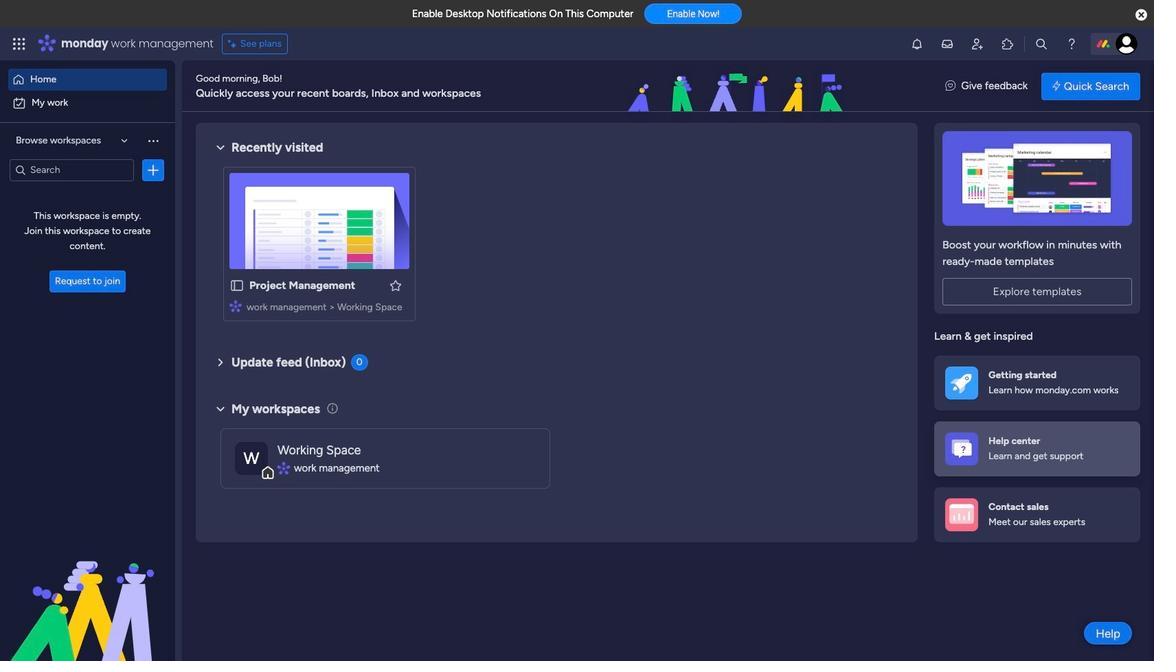 Task type: vqa. For each thing, say whether or not it's contained in the screenshot.
lottie animation image
yes



Task type: locate. For each thing, give the bounding box(es) containing it.
public board image
[[229, 278, 245, 293]]

1 horizontal spatial lottie animation element
[[546, 60, 932, 113]]

0 horizontal spatial lottie animation element
[[0, 523, 175, 662]]

1 horizontal spatial lottie animation image
[[546, 60, 932, 113]]

lottie animation element
[[546, 60, 932, 113], [0, 523, 175, 662]]

1 option from the top
[[8, 69, 167, 91]]

help image
[[1065, 37, 1079, 51]]

workspace image
[[235, 442, 268, 475]]

close my workspaces image
[[212, 401, 229, 418]]

add to favorites image
[[389, 279, 403, 292]]

getting started element
[[934, 356, 1141, 411]]

contact sales element
[[934, 487, 1141, 542]]

notifications image
[[910, 37, 924, 51]]

close recently visited image
[[212, 139, 229, 156]]

see plans image
[[228, 36, 240, 52]]

open update feed (inbox) image
[[212, 355, 229, 371]]

0 vertical spatial lottie animation element
[[546, 60, 932, 113]]

0 vertical spatial lottie animation image
[[546, 60, 932, 113]]

invite members image
[[971, 37, 985, 51]]

monday marketplace image
[[1001, 37, 1015, 51]]

workspace options image
[[146, 134, 160, 148]]

0 vertical spatial option
[[8, 69, 167, 91]]

search everything image
[[1035, 37, 1048, 51]]

1 vertical spatial option
[[8, 92, 167, 114]]

option
[[8, 69, 167, 91], [8, 92, 167, 114]]

help center element
[[934, 422, 1141, 476]]

lottie animation image
[[546, 60, 932, 113], [0, 523, 175, 662]]

options image
[[146, 163, 160, 177]]

0 horizontal spatial lottie animation image
[[0, 523, 175, 662]]

select product image
[[12, 37, 26, 51]]

v2 user feedback image
[[946, 78, 956, 94]]



Task type: describe. For each thing, give the bounding box(es) containing it.
update feed image
[[941, 37, 954, 51]]

0 element
[[351, 355, 368, 371]]

dapulse close image
[[1136, 8, 1147, 22]]

v2 bolt switch image
[[1053, 79, 1061, 94]]

1 vertical spatial lottie animation image
[[0, 523, 175, 662]]

1 vertical spatial lottie animation element
[[0, 523, 175, 662]]

2 option from the top
[[8, 92, 167, 114]]

templates image image
[[947, 131, 1128, 226]]

Search in workspace field
[[29, 162, 115, 178]]

bob builder image
[[1116, 33, 1138, 55]]



